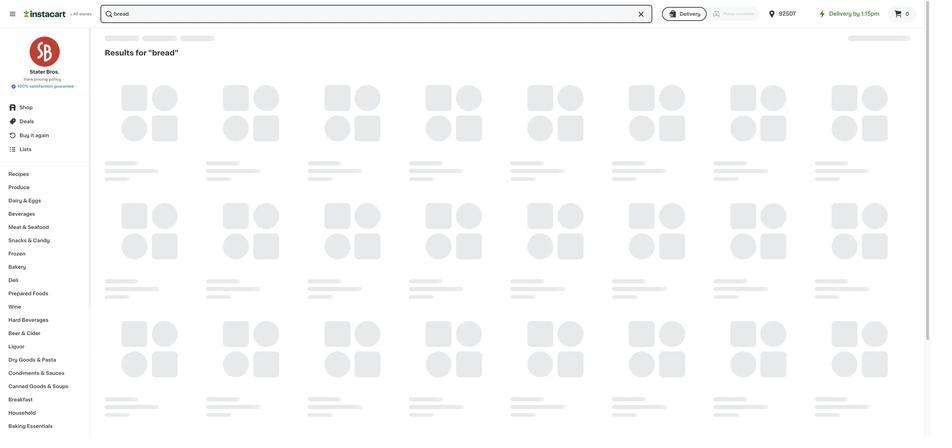 Task type: vqa. For each thing, say whether or not it's contained in the screenshot.
the Breakfast on the bottom of page
yes



Task type: describe. For each thing, give the bounding box(es) containing it.
stater
[[30, 70, 45, 74]]

all
[[73, 12, 78, 16]]

recipes link
[[4, 168, 85, 181]]

dairy & eggs link
[[4, 194, 85, 207]]

& inside canned goods & soups link
[[47, 384, 51, 389]]

1:15pm
[[862, 11, 880, 16]]

frozen
[[8, 251, 25, 256]]

satisfaction
[[29, 85, 53, 88]]

delivery button
[[663, 7, 707, 21]]

hard beverages
[[8, 318, 49, 323]]

prepared
[[8, 291, 32, 296]]

dairy & eggs
[[8, 198, 41, 203]]

& for beer
[[21, 331, 26, 336]]

liquor link
[[4, 340, 85, 353]]

& for meat
[[23, 225, 27, 230]]

deals link
[[4, 115, 85, 129]]

meat & seafood
[[8, 225, 49, 230]]

sauces
[[46, 371, 64, 376]]

deli
[[8, 278, 18, 283]]

canned goods & soups
[[8, 384, 68, 389]]

again
[[35, 133, 49, 138]]

& for condiments
[[41, 371, 45, 376]]

92507 button
[[768, 4, 810, 24]]

it
[[31, 133, 34, 138]]

produce link
[[4, 181, 85, 194]]

canned
[[8, 384, 28, 389]]

delivery by 1:15pm link
[[819, 10, 880, 18]]

results for "bread"
[[105, 49, 179, 57]]

beverages link
[[4, 207, 85, 221]]

0 button
[[888, 6, 917, 22]]

condiments & sauces
[[8, 371, 64, 376]]

lists
[[20, 147, 32, 152]]

meat & seafood link
[[4, 221, 85, 234]]

frozen link
[[4, 247, 85, 261]]

baking
[[8, 424, 26, 429]]

stater bros. logo image
[[29, 36, 60, 67]]

produce
[[8, 185, 30, 190]]

100% satisfaction guarantee button
[[11, 82, 78, 89]]

instacart logo image
[[24, 10, 66, 18]]

meat
[[8, 225, 21, 230]]

bakery
[[8, 265, 26, 270]]

view pricing policy link
[[24, 77, 65, 82]]

& for dairy
[[23, 198, 27, 203]]

stores
[[79, 12, 92, 16]]

baking essentials link
[[4, 420, 85, 433]]

delivery by 1:15pm
[[830, 11, 880, 16]]

snacks
[[8, 238, 27, 243]]

dairy
[[8, 198, 22, 203]]

buy
[[20, 133, 29, 138]]

essentials
[[27, 424, 53, 429]]

pasta
[[42, 358, 56, 363]]

beer & cider
[[8, 331, 41, 336]]

liquor
[[8, 344, 24, 349]]

dry goods & pasta
[[8, 358, 56, 363]]

baking essentials
[[8, 424, 53, 429]]

condiments
[[8, 371, 39, 376]]

service type group
[[663, 7, 760, 21]]

wine link
[[4, 300, 85, 314]]

bros.
[[46, 70, 59, 74]]



Task type: locate. For each thing, give the bounding box(es) containing it.
breakfast
[[8, 397, 33, 402]]

snacks & candy link
[[4, 234, 85, 247]]

guarantee
[[54, 85, 74, 88]]

Search field
[[101, 5, 653, 23]]

beverages up cider
[[22, 318, 49, 323]]

recipes
[[8, 172, 29, 177]]

&
[[23, 198, 27, 203], [23, 225, 27, 230], [28, 238, 32, 243], [21, 331, 26, 336], [37, 358, 41, 363], [41, 371, 45, 376], [47, 384, 51, 389]]

delivery for delivery by 1:15pm
[[830, 11, 852, 16]]

policy
[[49, 78, 61, 81]]

None search field
[[100, 4, 654, 24]]

delivery inside delivery button
[[680, 12, 701, 16]]

shop
[[20, 105, 33, 110]]

0
[[906, 12, 910, 16]]

foods
[[33, 291, 48, 296]]

all stores link
[[24, 4, 92, 24]]

prepared foods
[[8, 291, 48, 296]]

pricing
[[34, 78, 48, 81]]

wine
[[8, 305, 21, 309]]

deli link
[[4, 274, 85, 287]]

1 vertical spatial goods
[[29, 384, 46, 389]]

1 horizontal spatial delivery
[[830, 11, 852, 16]]

shop link
[[4, 101, 85, 115]]

deals
[[20, 119, 34, 124]]

& right beer
[[21, 331, 26, 336]]

goods inside "link"
[[19, 358, 36, 363]]

goods
[[19, 358, 36, 363], [29, 384, 46, 389]]

canned goods & soups link
[[4, 380, 85, 393]]

delivery for delivery
[[680, 12, 701, 16]]

prepared foods link
[[4, 287, 85, 300]]

eggs
[[28, 198, 41, 203]]

delivery inside delivery by 1:15pm link
[[830, 11, 852, 16]]

& inside dry goods & pasta "link"
[[37, 358, 41, 363]]

goods for canned
[[29, 384, 46, 389]]

& inside the "dairy & eggs" link
[[23, 198, 27, 203]]

beer & cider link
[[4, 327, 85, 340]]

beverages
[[8, 212, 35, 217], [22, 318, 49, 323]]

"bread"
[[148, 49, 179, 57]]

& right meat
[[23, 225, 27, 230]]

soups
[[53, 384, 68, 389]]

& inside snacks & candy link
[[28, 238, 32, 243]]

goods up the condiments
[[19, 358, 36, 363]]

& left 'candy'
[[28, 238, 32, 243]]

& inside condiments & sauces link
[[41, 371, 45, 376]]

dry
[[8, 358, 18, 363]]

0 vertical spatial goods
[[19, 358, 36, 363]]

stater bros.
[[30, 70, 59, 74]]

results
[[105, 49, 134, 57]]

view
[[24, 78, 33, 81]]

buy it again link
[[4, 129, 85, 142]]

buy it again
[[20, 133, 49, 138]]

beverages down the dairy & eggs
[[8, 212, 35, 217]]

beer
[[8, 331, 20, 336]]

hard
[[8, 318, 21, 323]]

stater bros. link
[[29, 36, 60, 75]]

100% satisfaction guarantee
[[18, 85, 74, 88]]

0 horizontal spatial delivery
[[680, 12, 701, 16]]

dry goods & pasta link
[[4, 353, 85, 367]]

condiments & sauces link
[[4, 367, 85, 380]]

cider
[[27, 331, 41, 336]]

& left sauces
[[41, 371, 45, 376]]

breakfast link
[[4, 393, 85, 407]]

delivery
[[830, 11, 852, 16], [680, 12, 701, 16]]

for
[[136, 49, 147, 57]]

candy
[[33, 238, 50, 243]]

by
[[854, 11, 861, 16]]

1 vertical spatial beverages
[[22, 318, 49, 323]]

& for snacks
[[28, 238, 32, 243]]

snacks & candy
[[8, 238, 50, 243]]

lists link
[[4, 142, 85, 156]]

0 vertical spatial beverages
[[8, 212, 35, 217]]

household
[[8, 411, 36, 416]]

bakery link
[[4, 261, 85, 274]]

100%
[[18, 85, 28, 88]]

& inside beer & cider link
[[21, 331, 26, 336]]

view pricing policy
[[24, 78, 61, 81]]

hard beverages link
[[4, 314, 85, 327]]

& inside meat & seafood link
[[23, 225, 27, 230]]

& left the pasta
[[37, 358, 41, 363]]

all stores
[[73, 12, 92, 16]]

seafood
[[28, 225, 49, 230]]

& left eggs
[[23, 198, 27, 203]]

household link
[[4, 407, 85, 420]]

goods for dry
[[19, 358, 36, 363]]

92507
[[780, 11, 797, 16]]

goods down condiments & sauces
[[29, 384, 46, 389]]

& left soups
[[47, 384, 51, 389]]



